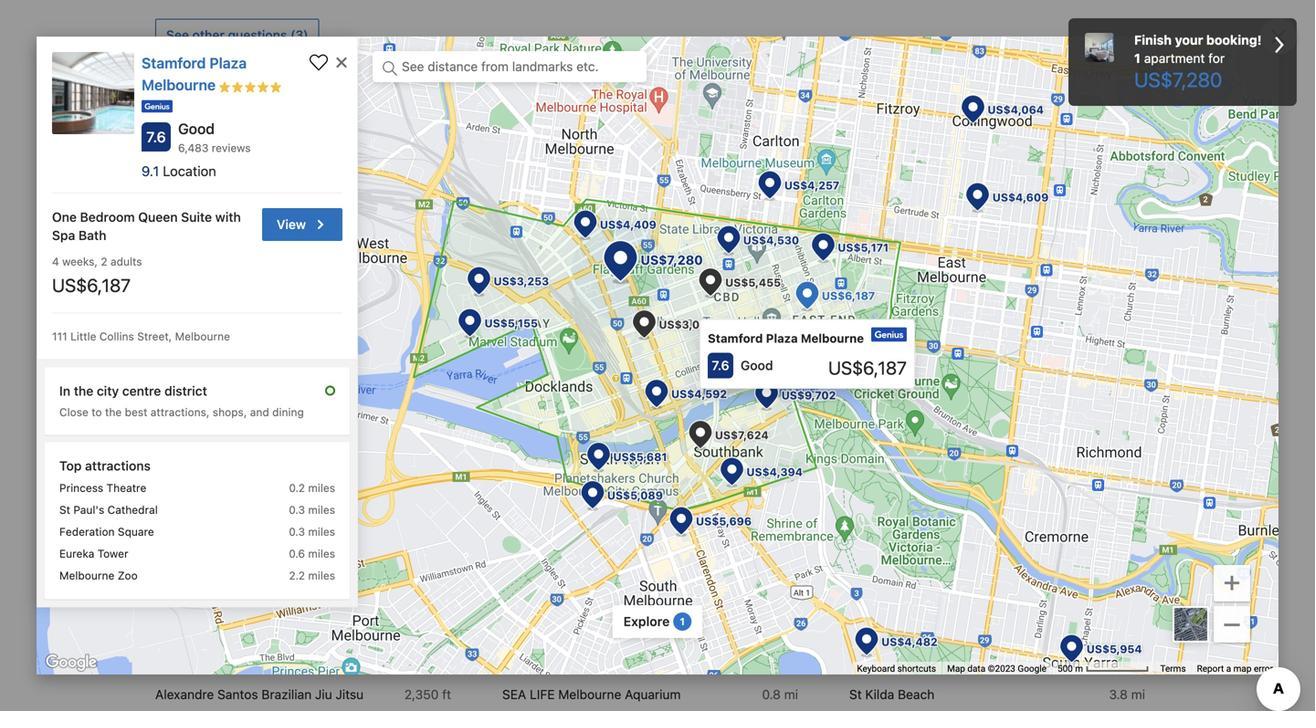 Task type: describe. For each thing, give the bounding box(es) containing it.
1 horizontal spatial stamford
[[708, 332, 763, 346]]

terms link
[[1161, 664, 1186, 675]]

2,350
[[405, 687, 439, 702]]

0.7 for old melbourne gaol
[[763, 654, 781, 670]]

at
[[511, 337, 522, 352]]

the up filled
[[379, 355, 398, 370]]

managed
[[294, 113, 390, 139]]

weeks,
[[62, 255, 98, 268]]

data
[[968, 664, 986, 675]]

reviews inside good 6,483 reviews
[[212, 142, 251, 154]]

for inside experience timeless architecture and distinctive landscapes at our 3-bedroom luxury apartment. step into an inviting living area adorned with tasteful decor, offering a warm and relaxing atmosphere. enjoy the sensational city skyline views from the impressive lobby and rooftop terrace.  the apartment boasts high ceilings, timber floors, and stone finishes, creating a light-filled and generously proportioned space. the well-equipped kitchen with modern appliances is a culinary haven, while the private balcony provides a serene spot for your morning coffee or evening drinks.
[[342, 391, 359, 406]]

review
[[354, 142, 392, 157]]

zoo
[[118, 569, 138, 582]]

us$7,280 inside finish your booking! 1 apartment for us$7,280
[[1135, 68, 1223, 91]]

0 horizontal spatial the
[[611, 373, 634, 388]]

enjoy
[[344, 355, 376, 370]]

google image
[[41, 651, 101, 675]]

miles for princess theatre
[[308, 482, 335, 495]]

to inside in the city centre district close to the best attractions, shops, and dining
[[92, 406, 102, 419]]

0.3 miles for federation square
[[289, 526, 335, 538]]

miles for eureka tower
[[308, 548, 335, 560]]

2.2
[[289, 569, 305, 582]]

us$4,592
[[672, 388, 727, 400]]

adorned
[[914, 337, 963, 352]]

us$5,681
[[613, 451, 667, 463]]

1 vertical spatial 2
[[323, 178, 331, 193]]

other
[[192, 27, 225, 42]]

keyboard shortcuts button
[[857, 663, 937, 676]]

samma for to
[[229, 260, 272, 275]]

equipped
[[666, 373, 722, 388]]

area
[[885, 337, 910, 352]]

like
[[593, 278, 613, 293]]

attractions inside map view dialog
[[85, 458, 151, 474]]

our
[[526, 337, 545, 352]]

0.3 for federation square
[[289, 526, 305, 538]]

500 m button
[[1052, 662, 1155, 676]]

park for middle
[[893, 654, 919, 670]]

with inside one bedroom queen suite with spa bath
[[215, 210, 241, 225]]

information for company information
[[226, 231, 308, 249]]

see availability button
[[1049, 496, 1160, 529]]

square
[[118, 526, 154, 538]]

m
[[1076, 664, 1084, 675]]

map region
[[37, 37, 1279, 675]]

luxury
[[619, 337, 659, 352]]

melbourne down immigration museum
[[527, 654, 590, 670]]

2 inside managed by samma short stays company review score: 8.8 based on 23 reviews from 2 properties
[[618, 142, 625, 157]]

8.8
[[435, 142, 454, 157]]

park for eades
[[195, 654, 221, 670]]

us$5,155
[[485, 317, 538, 330]]

google
[[1018, 664, 1047, 675]]

information for property information
[[221, 308, 303, 326]]

1 horizontal spatial the
[[855, 355, 878, 370]]

the down "timber"
[[1065, 373, 1084, 388]]

mi for old melbourne gaol
[[785, 654, 799, 670]]

23
[[520, 142, 535, 157]]

score:
[[395, 142, 432, 157]]

lobby
[[698, 355, 730, 370]]

your inside finish your booking! 1 apartment for us$7,280
[[1175, 32, 1204, 48]]

beach for middle park beach
[[923, 654, 959, 670]]

1 inside map view dialog
[[680, 616, 685, 628]]

old melbourne gaol
[[503, 654, 620, 670]]

0.7 mi for old melbourne gaol
[[763, 654, 799, 670]]

see for see other questions (3)
[[166, 27, 189, 42]]

property inside welcome to samma short stay, your gateway to unparalleled luxury and comfort in australia! as a proud venture under the renowned samma property group, with over 25 years of construction expertise, we bring you a vacation rental experience like no other.
[[988, 260, 1039, 275]]

questions
[[228, 27, 287, 42]]

kilda
[[866, 687, 895, 702]]

federation
[[59, 526, 115, 538]]

managed by samma short stays company review score: 8.8 based on 23 reviews from 2 properties
[[294, 113, 689, 157]]

us$6,187 down living
[[829, 357, 907, 379]]

welcome
[[155, 260, 210, 275]]

1 horizontal spatial attractions
[[558, 579, 635, 596]]

skyline
[[497, 355, 537, 370]]

and inside welcome to samma short stay, your gateway to unparalleled luxury and comfort in australia! as a proud venture under the renowned samma property group, with over 25 years of construction expertise, we bring you a vacation rental experience like no other.
[[556, 260, 578, 275]]

the right beaches on the bottom of the page
[[955, 579, 979, 596]]

properties inside managed by samma short stays company review score: 8.8 based on 23 reviews from 2 properties
[[629, 142, 689, 157]]

melbourne down property information
[[175, 330, 230, 343]]

step
[[730, 337, 758, 352]]

best
[[125, 406, 147, 419]]

3.8 mi
[[1110, 687, 1146, 702]]

and up enjoy
[[351, 337, 373, 352]]

us$4,394
[[747, 466, 803, 479]]

impressive
[[631, 355, 694, 370]]

centre
[[122, 384, 161, 399]]

1 vertical spatial properties
[[393, 178, 453, 193]]

city inside experience timeless architecture and distinctive landscapes at our 3-bedroom luxury apartment. step into an inviting living area adorned with tasteful decor, offering a warm and relaxing atmosphere. enjoy the sensational city skyline views from the impressive lobby and rooftop terrace.  the apartment boasts high ceilings, timber floors, and stone finishes, creating a light-filled and generously proportioned space. the well-equipped kitchen with modern appliances is a culinary haven, while the private balcony provides a serene spot for your morning coffee or evening drinks.
[[472, 355, 493, 370]]

no
[[616, 278, 631, 293]]

with inside welcome to samma short stay, your gateway to unparalleled luxury and comfort in australia! as a proud venture under the renowned samma property group, with over 25 years of construction expertise, we bring you a vacation rental experience like no other.
[[1086, 260, 1111, 275]]

map
[[948, 664, 966, 675]]

the right in
[[74, 384, 93, 399]]

stone
[[181, 373, 214, 388]]

0.6
[[289, 548, 305, 560]]

ft for 2,350 ft
[[442, 687, 451, 702]]

1 vertical spatial top attractions
[[528, 579, 635, 596]]

1 inside finish your booking! 1 apartment for us$7,280
[[1135, 51, 1141, 66]]

company information
[[155, 231, 308, 249]]

+ _
[[1224, 564, 1242, 630]]

9.1
[[142, 163, 159, 179]]

us$5,089
[[607, 489, 663, 502]]

See distance from landmarks etc. search field
[[373, 51, 647, 82]]

immigration museum
[[503, 622, 626, 637]]

construction
[[206, 278, 280, 293]]

close
[[59, 406, 88, 419]]

2.5 mi
[[1110, 622, 1146, 637]]

a left the serene
[[259, 391, 266, 406]]

balcony
[[155, 391, 201, 406]]

landscapes
[[441, 337, 508, 352]]

short for stays
[[506, 113, 562, 139]]

us$5,171
[[838, 241, 889, 254]]

princess
[[59, 482, 103, 495]]

high
[[989, 355, 1014, 370]]

proportioned
[[489, 373, 566, 388]]

mi for middle park beach
[[1132, 654, 1146, 670]]

little
[[70, 330, 96, 343]]

eureka tower
[[59, 548, 128, 560]]

years
[[155, 278, 187, 293]]

immigration
[[503, 622, 572, 637]]

mi for sandridge beach
[[1132, 622, 1146, 637]]

us$6,187 down under
[[822, 290, 875, 303]]

melbourne down gaol
[[558, 687, 622, 702]]

we
[[345, 278, 362, 293]]

and inside in the city centre district close to the best attractions, shops, and dining
[[250, 406, 269, 419]]

appliances
[[849, 373, 912, 388]]

kitchen
[[725, 373, 768, 388]]

with up boasts
[[966, 337, 991, 352]]

error
[[1254, 664, 1274, 675]]

reviews inside managed by samma short stays company review score: 8.8 based on 23 reviews from 2 properties
[[539, 142, 583, 157]]

1 horizontal spatial to
[[213, 260, 225, 275]]

the down luxury
[[608, 355, 628, 370]]

see availability
[[1059, 505, 1149, 520]]

ft for 1,650 ft
[[442, 654, 451, 670]]

your inside experience timeless architecture and distinctive landscapes at our 3-bedroom luxury apartment. step into an inviting living area adorned with tasteful decor, offering a warm and relaxing atmosphere. enjoy the sensational city skyline views from the impressive lobby and rooftop terrace.  the apartment boasts high ceilings, timber floors, and stone finishes, creating a light-filled and generously proportioned space. the well-equipped kitchen with modern appliances is a culinary haven, while the private balcony provides a serene spot for your morning coffee or evening drinks.
[[362, 391, 388, 406]]

0.3 for st paul's cathedral
[[289, 504, 305, 516]]

3.8
[[1110, 687, 1128, 702]]

0 vertical spatial beach
[[913, 622, 950, 637]]

stay,
[[312, 260, 340, 275]]

see for see availability
[[1059, 505, 1082, 520]]

middle
[[850, 654, 889, 670]]

report a map error
[[1197, 664, 1274, 675]]

©2023
[[988, 664, 1016, 675]]

in the city centre district close to the best attractions, shops, and dining
[[59, 384, 304, 419]]

+
[[1224, 564, 1242, 598]]

experience timeless architecture and distinctive landscapes at our 3-bedroom luxury apartment. step into an inviting living area adorned with tasteful decor, offering a warm and relaxing atmosphere. enjoy the sensational city skyline views from the impressive lobby and rooftop terrace.  the apartment boasts high ceilings, timber floors, and stone finishes, creating a light-filled and generously proportioned space. the well-equipped kitchen with modern appliances is a culinary haven, while the private balcony provides a serene spot for your morning coffee or evening drinks.
[[155, 337, 1148, 406]]

australia!
[[645, 260, 700, 275]]

experience
[[525, 278, 589, 293]]

sea life melbourne aquarium
[[503, 687, 681, 702]]

private
[[1088, 373, 1128, 388]]

melbourne inside stamford plaza melbourne
[[142, 76, 216, 94]]

generously
[[420, 373, 485, 388]]

a right the is
[[929, 373, 936, 388]]

in inside welcome to samma short stay, your gateway to unparalleled luxury and comfort in australia! as a proud venture under the renowned samma property group, with over 25 years of construction expertise, we bring you a vacation rental experience like no other.
[[632, 260, 642, 275]]

in
[[59, 384, 70, 399]]

2.9 mi
[[1110, 654, 1146, 670]]



Task type: locate. For each thing, give the bounding box(es) containing it.
top attractions up immigration museum
[[528, 579, 635, 596]]

short up the expertise,
[[276, 260, 308, 275]]

1 vertical spatial city
[[97, 384, 119, 399]]

apartment inside experience timeless architecture and distinctive landscapes at our 3-bedroom luxury apartment. step into an inviting living area adorned with tasteful decor, offering a warm and relaxing atmosphere. enjoy the sensational city skyline views from the impressive lobby and rooftop terrace.  the apartment boasts high ceilings, timber floors, and stone finishes, creating a light-filled and generously proportioned space. the well-equipped kitchen with modern appliances is a culinary haven, while the private balcony provides a serene spot for your morning coffee or evening drinks.
[[881, 355, 942, 370]]

2 ft from the top
[[442, 654, 451, 670]]

1 horizontal spatial reviews
[[539, 142, 583, 157]]

gaol
[[593, 654, 620, 670]]

city down landscapes
[[472, 355, 493, 370]]

good for good
[[741, 358, 773, 373]]

beach up middle park beach
[[913, 622, 950, 637]]

1 horizontal spatial company
[[294, 142, 350, 157]]

1 vertical spatial short
[[276, 260, 308, 275]]

0 vertical spatial top attractions
[[59, 458, 151, 474]]

scored  9.1 element
[[142, 163, 163, 179]]

to right close
[[92, 406, 102, 419]]

beach left "data"
[[923, 654, 959, 670]]

distinctive
[[377, 337, 437, 352]]

2 managed properties
[[323, 178, 453, 193]]

and up spoken
[[250, 406, 269, 419]]

see other questions (3)
[[166, 27, 309, 42]]

1 vertical spatial stamford plaza melbourne
[[708, 332, 864, 346]]

us$9,702
[[782, 389, 836, 402]]

0 horizontal spatial top
[[59, 458, 82, 474]]

with up company information
[[215, 210, 241, 225]]

1 horizontal spatial scored  7.6 element
[[708, 353, 734, 379]]

0 vertical spatial properties
[[629, 142, 689, 157]]

ft right 1,000
[[442, 622, 451, 637]]

1 park from the left
[[195, 654, 221, 670]]

culinary
[[939, 373, 985, 388]]

1 vertical spatial in
[[939, 579, 952, 596]]

alexandre
[[155, 687, 214, 702]]

spoken
[[236, 422, 288, 439]]

mi for st kilda beach
[[1132, 687, 1146, 702]]

0.7 for immigration museum
[[763, 622, 781, 637]]

7.6 for view
[[146, 128, 166, 146]]

bedroom
[[80, 210, 135, 225]]

2 horizontal spatial samma
[[941, 260, 985, 275]]

samma
[[424, 113, 501, 139], [229, 260, 272, 275], [941, 260, 985, 275]]

explore
[[624, 614, 670, 630]]

0 horizontal spatial samma
[[229, 260, 272, 275]]

your inside welcome to samma short stay, your gateway to unparalleled luxury and comfort in australia! as a proud venture under the renowned samma property group, with over 25 years of construction expertise, we bring you a vacation rental experience like no other.
[[344, 260, 370, 275]]

0 vertical spatial city
[[472, 355, 493, 370]]

st for st paul's cathedral
[[59, 504, 70, 516]]

2 0.7 from the top
[[763, 654, 781, 670]]

eades
[[155, 654, 191, 670]]

ft right '1,650' at left bottom
[[442, 654, 451, 670]]

old
[[503, 654, 523, 670]]

0 vertical spatial see
[[166, 27, 189, 42]]

us$7,280
[[1135, 68, 1223, 91], [641, 253, 703, 268]]

1 vertical spatial scored  7.6 element
[[708, 353, 734, 379]]

1 vertical spatial ft
[[442, 654, 451, 670]]

and down warm
[[155, 373, 177, 388]]

1 vertical spatial from
[[578, 355, 605, 370]]

2 vertical spatial beach
[[898, 687, 935, 702]]

in right beaches on the bottom of the page
[[939, 579, 952, 596]]

0 horizontal spatial stamford plaza melbourne
[[142, 54, 247, 94]]

1 vertical spatial stamford
[[708, 332, 763, 346]]

miles for melbourne zoo
[[308, 569, 335, 582]]

4 miles from the top
[[308, 548, 335, 560]]

us$4,409
[[600, 218, 657, 231]]

0 vertical spatial stamford
[[142, 54, 206, 72]]

life
[[530, 687, 555, 702]]

properties up us$4,409 at the top
[[629, 142, 689, 157]]

0 vertical spatial company
[[294, 142, 350, 157]]

0 horizontal spatial good
[[178, 120, 215, 138]]

1 horizontal spatial stamford plaza melbourne
[[708, 332, 864, 346]]

top up immigration
[[528, 579, 554, 596]]

1 horizontal spatial properties
[[629, 142, 689, 157]]

0.3 miles down 0.2 miles
[[289, 504, 335, 516]]

apartment up the is
[[881, 355, 942, 370]]

1,000 ft
[[406, 622, 451, 637]]

mi for immigration museum
[[785, 622, 799, 637]]

1 vertical spatial attractions
[[558, 579, 635, 596]]

with left over
[[1086, 260, 1111, 275]]

1 horizontal spatial top
[[528, 579, 554, 596]]

sea
[[503, 687, 526, 702]]

flagstaff gardens
[[155, 622, 260, 637]]

0 horizontal spatial top attractions
[[59, 458, 151, 474]]

2
[[618, 142, 625, 157], [323, 178, 331, 193], [101, 255, 107, 268]]

atmosphere.
[[266, 355, 340, 370]]

miles down 0.6 miles
[[308, 569, 335, 582]]

view
[[277, 217, 306, 232]]

0 vertical spatial stamford plaza melbourne
[[142, 54, 247, 94]]

attractions,
[[151, 406, 210, 419]]

3 miles from the top
[[308, 526, 335, 538]]

cathedral
[[107, 504, 158, 516]]

and up morning
[[395, 373, 417, 388]]

information up the construction
[[226, 231, 308, 249]]

languages spoken
[[155, 422, 288, 439]]

0 vertical spatial from
[[587, 142, 614, 157]]

0 vertical spatial your
[[1175, 32, 1204, 48]]

1 horizontal spatial st
[[850, 687, 862, 702]]

1 vertical spatial see
[[1059, 505, 1082, 520]]

from inside managed by samma short stays company review score: 8.8 based on 23 reviews from 2 properties
[[587, 142, 614, 157]]

0 horizontal spatial company
[[155, 231, 223, 249]]

samma up based
[[424, 113, 501, 139]]

from down bedroom
[[578, 355, 605, 370]]

property left group,
[[988, 260, 1039, 275]]

bedroom
[[563, 337, 616, 352]]

property for property information
[[155, 308, 218, 326]]

0 horizontal spatial 1
[[680, 616, 685, 628]]

1 reviews from the left
[[212, 142, 251, 154]]

shops,
[[213, 406, 247, 419]]

2 park from the left
[[893, 654, 919, 670]]

1 vertical spatial us$7,280
[[641, 253, 703, 268]]

1 0.3 miles from the top
[[289, 504, 335, 516]]

1 horizontal spatial 1
[[1135, 51, 1141, 66]]

managed
[[334, 178, 389, 193]]

2 left the managed
[[323, 178, 331, 193]]

federation square
[[59, 526, 154, 538]]

miles down 0.2 miles
[[308, 504, 335, 516]]

apartment
[[1145, 51, 1206, 66], [881, 355, 942, 370]]

proud
[[733, 260, 767, 275]]

sandridge
[[850, 622, 910, 637]]

stamford inside stamford plaza melbourne
[[142, 54, 206, 72]]

0.2
[[289, 482, 305, 495]]

0 horizontal spatial for
[[342, 391, 359, 406]]

stamford plaza melbourne up 'rooftop' on the right of page
[[708, 332, 864, 346]]

0 vertical spatial good
[[178, 120, 215, 138]]

is
[[916, 373, 925, 388]]

a up floors,
[[1132, 337, 1139, 352]]

us$7,280 down 'finish'
[[1135, 68, 1223, 91]]

stays
[[567, 113, 625, 139]]

1 horizontal spatial apartment
[[1145, 51, 1206, 66]]

top attractions inside map view dialog
[[59, 458, 151, 474]]

samma right renowned
[[941, 260, 985, 275]]

0 vertical spatial in
[[632, 260, 642, 275]]

your down filled
[[362, 391, 388, 406]]

0 vertical spatial attractions
[[85, 458, 151, 474]]

0.3 miles
[[289, 504, 335, 516], [289, 526, 335, 538]]

park down us$4,482
[[893, 654, 919, 670]]

us$4,482
[[882, 636, 938, 649]]

melbourne zoo
[[59, 569, 138, 582]]

map view dialog
[[0, 0, 1316, 712]]

attractions up museum
[[558, 579, 635, 596]]

city left centre
[[97, 384, 119, 399]]

us$6,187 down weeks,
[[52, 274, 131, 296]]

good up 6,483
[[178, 120, 215, 138]]

1 down 'finish'
[[1135, 51, 1141, 66]]

0 horizontal spatial scored  7.6 element
[[142, 122, 171, 152]]

timeless
[[224, 337, 273, 352]]

2 0.3 miles from the top
[[289, 526, 335, 538]]

1 horizontal spatial for
[[1209, 51, 1225, 66]]

to
[[213, 260, 225, 275], [426, 260, 438, 275], [92, 406, 102, 419]]

1,650
[[407, 654, 439, 670]]

company down managed
[[294, 142, 350, 157]]

property for property surroundings
[[155, 498, 245, 523]]

us$4,257
[[785, 179, 840, 192]]

plaza inside stamford plaza melbourne
[[210, 54, 247, 72]]

2 vertical spatial 2
[[101, 255, 107, 268]]

district
[[164, 384, 207, 399]]

111
[[52, 330, 67, 343]]

1 vertical spatial 0.3
[[289, 526, 305, 538]]

0 vertical spatial top
[[59, 458, 82, 474]]

1 vertical spatial plaza
[[766, 332, 798, 346]]

1 vertical spatial 1
[[680, 616, 685, 628]]

based
[[461, 142, 498, 157]]

shortcuts
[[898, 664, 937, 675]]

spa
[[52, 228, 75, 243]]

0 vertical spatial 0.7
[[763, 622, 781, 637]]

3 ft from the top
[[442, 687, 451, 702]]

1 horizontal spatial 7.6
[[712, 358, 730, 373]]

1 horizontal spatial good
[[741, 358, 773, 373]]

0 vertical spatial 7.6
[[146, 128, 166, 146]]

miles for federation square
[[308, 526, 335, 538]]

renowned
[[879, 260, 937, 275]]

2 0.3 from the top
[[289, 526, 305, 538]]

to down company information
[[213, 260, 225, 275]]

attractions
[[85, 458, 151, 474], [558, 579, 635, 596]]

2 inside 4 weeks, 2 adults us$6,187
[[101, 255, 107, 268]]

samma up the construction
[[229, 260, 272, 275]]

with down 'rooftop' on the right of page
[[772, 373, 796, 388]]

0 vertical spatial 2
[[618, 142, 625, 157]]

1 0.3 from the top
[[289, 504, 305, 516]]

and up stone
[[191, 355, 213, 370]]

plaza up 'rooftop' on the right of page
[[766, 332, 798, 346]]

property up experience
[[155, 308, 218, 326]]

1 ft from the top
[[442, 622, 451, 637]]

see left availability
[[1059, 505, 1082, 520]]

miles for st paul's cathedral
[[308, 504, 335, 516]]

0.7
[[763, 622, 781, 637], [763, 654, 781, 670]]

us$7,280 inside map view dialog
[[641, 253, 703, 268]]

a left map
[[1227, 664, 1232, 675]]

evening
[[500, 391, 546, 406]]

1 horizontal spatial us$7,280
[[1135, 68, 1223, 91]]

miles up surroundings
[[308, 482, 335, 495]]

the left best
[[105, 406, 122, 419]]

company
[[294, 142, 350, 157], [155, 231, 223, 249]]

close info window image
[[333, 54, 350, 71]]

good
[[178, 120, 215, 138], [741, 358, 773, 373]]

miles down surroundings
[[308, 526, 335, 538]]

rated element
[[163, 163, 216, 179]]

plaza down 'see other questions (3)' button
[[210, 54, 247, 72]]

princess theatre
[[59, 482, 146, 495]]

0 vertical spatial 0.3 miles
[[289, 504, 335, 516]]

park down flagstaff gardens
[[195, 654, 221, 670]]

good for good 6,483 reviews
[[178, 120, 215, 138]]

2 horizontal spatial to
[[426, 260, 438, 275]]

0.3 down 0.2
[[289, 504, 305, 516]]

melbourne down eureka tower
[[59, 569, 115, 582]]

the down us$5,171
[[857, 260, 876, 275]]

a inside dialog
[[1227, 664, 1232, 675]]

good inside good 6,483 reviews
[[178, 120, 215, 138]]

0 horizontal spatial apartment
[[881, 355, 942, 370]]

scored  7.6 element
[[142, 122, 171, 152], [708, 353, 734, 379]]

5 miles from the top
[[308, 569, 335, 582]]

company down suite
[[155, 231, 223, 249]]

2 down stays
[[618, 142, 625, 157]]

attractions up "theatre"
[[85, 458, 151, 474]]

good down step
[[741, 358, 773, 373]]

company inside managed by samma short stays company review score: 8.8 based on 23 reviews from 2 properties
[[294, 142, 350, 157]]

0 horizontal spatial 7.6
[[146, 128, 166, 146]]

see left other
[[166, 27, 189, 42]]

6,483
[[178, 142, 209, 154]]

1 horizontal spatial see
[[1059, 505, 1082, 520]]

1 right explore
[[680, 616, 685, 628]]

1 horizontal spatial park
[[893, 654, 919, 670]]

inviting
[[805, 337, 847, 352]]

booking!
[[1207, 32, 1262, 48]]

2 vertical spatial your
[[362, 391, 388, 406]]

0 horizontal spatial in
[[632, 260, 642, 275]]

santos
[[218, 687, 258, 702]]

111 little collins street, melbourne
[[52, 330, 230, 343]]

for down the light-
[[342, 391, 359, 406]]

st kilda beach
[[850, 687, 935, 702]]

0.3 miles for st paul's cathedral
[[289, 504, 335, 516]]

scored  7.6 element for _
[[708, 353, 734, 379]]

0 vertical spatial ft
[[442, 622, 451, 637]]

2 vertical spatial ft
[[442, 687, 451, 702]]

rightchevron image
[[1275, 31, 1285, 58]]

7.6 for _
[[712, 358, 730, 373]]

while
[[1031, 373, 1062, 388]]

1 vertical spatial 0.3 miles
[[289, 526, 335, 538]]

on
[[501, 142, 516, 157]]

to up vacation
[[426, 260, 438, 275]]

stamford down other
[[142, 54, 206, 72]]

surroundings
[[249, 498, 385, 523]]

0 horizontal spatial see
[[166, 27, 189, 42]]

city inside in the city centre district close to the best attractions, shops, and dining
[[97, 384, 119, 399]]

0 horizontal spatial us$7,280
[[641, 253, 703, 268]]

samma inside managed by samma short stays company review score: 8.8 based on 23 reviews from 2 properties
[[424, 113, 501, 139]]

melbourne down other
[[142, 76, 216, 94]]

2 horizontal spatial 2
[[618, 142, 625, 157]]

1 0.7 mi from the top
[[763, 622, 799, 637]]

us$6,187 inside 4 weeks, 2 adults us$6,187
[[52, 274, 131, 296]]

your right 'finish'
[[1175, 32, 1204, 48]]

0 vertical spatial us$7,280
[[1135, 68, 1223, 91]]

and
[[556, 260, 578, 275], [351, 337, 373, 352], [191, 355, 213, 370], [734, 355, 756, 370], [155, 373, 177, 388], [395, 373, 417, 388], [250, 406, 269, 419]]

scored  7.6 element down step
[[708, 353, 734, 379]]

beach for st kilda beach
[[898, 687, 935, 702]]

1 vertical spatial your
[[344, 260, 370, 275]]

us$3,091
[[659, 318, 713, 331]]

0 horizontal spatial stamford
[[142, 54, 206, 72]]

0 vertical spatial st
[[59, 504, 70, 516]]

information up timeless
[[221, 308, 303, 326]]

ft
[[442, 622, 451, 637], [442, 654, 451, 670], [442, 687, 451, 702]]

ft right 2,350
[[442, 687, 451, 702]]

apartment down 'finish'
[[1145, 51, 1206, 66]]

experience
[[155, 337, 221, 352]]

0.3 miles up 0.6 miles
[[289, 526, 335, 538]]

short for stay,
[[276, 260, 308, 275]]

a right you
[[424, 278, 431, 293]]

0 horizontal spatial properties
[[393, 178, 453, 193]]

0 horizontal spatial to
[[92, 406, 102, 419]]

top up princess
[[59, 458, 82, 474]]

2 miles from the top
[[308, 504, 335, 516]]

0 vertical spatial apartment
[[1145, 51, 1206, 66]]

scored  7.6 element for view
[[142, 122, 171, 152]]

melbourne up the terrace.
[[801, 332, 864, 346]]

the inside welcome to samma short stay, your gateway to unparalleled luxury and comfort in australia! as a proud venture under the renowned samma property group, with over 25 years of construction expertise, we bring you a vacation rental experience like no other.
[[857, 260, 876, 275]]

a up spot
[[321, 373, 328, 388]]

0 vertical spatial scored  7.6 element
[[142, 122, 171, 152]]

vacation
[[434, 278, 484, 293]]

samma for by
[[424, 113, 501, 139]]

1 horizontal spatial in
[[939, 579, 952, 596]]

you
[[399, 278, 421, 293]]

1 vertical spatial 0.7 mi
[[763, 654, 799, 670]]

one
[[52, 210, 77, 225]]

0.7 mi for immigration museum
[[763, 622, 799, 637]]

scored  7.6 element up scored  9.1 element
[[142, 122, 171, 152]]

your up we in the left top of the page
[[344, 260, 370, 275]]

+ link
[[1214, 564, 1251, 602]]

mi for sea life melbourne aquarium
[[785, 687, 799, 702]]

spot
[[313, 391, 339, 406]]

st for st kilda beach
[[850, 687, 862, 702]]

2 reviews from the left
[[539, 142, 583, 157]]

st inside map view dialog
[[59, 504, 70, 516]]

0 vertical spatial property
[[988, 260, 1039, 275]]

0 vertical spatial plaza
[[210, 54, 247, 72]]

0 vertical spatial 1
[[1135, 51, 1141, 66]]

and up experience
[[556, 260, 578, 275]]

beach down shortcuts
[[898, 687, 935, 702]]

5 out of 5 image
[[219, 82, 281, 93]]

over
[[1114, 260, 1140, 275]]

0 vertical spatial short
[[506, 113, 562, 139]]

1 horizontal spatial plaza
[[766, 332, 798, 346]]

short up 23
[[506, 113, 562, 139]]

alexandre santos brazilian jiu jitsu
[[155, 687, 364, 702]]

us$5,954
[[1087, 643, 1143, 656]]

finish
[[1135, 32, 1172, 48]]

apartment inside finish your booking! 1 apartment for us$7,280
[[1145, 51, 1206, 66]]

0 vertical spatial 0.7 mi
[[763, 622, 799, 637]]

jiu
[[315, 687, 332, 702]]

and down step
[[734, 355, 756, 370]]

1 vertical spatial for
[[342, 391, 359, 406]]

1 0.7 from the top
[[763, 622, 781, 637]]

2 left adults
[[101, 255, 107, 268]]

property down languages
[[155, 498, 245, 523]]

2 0.7 mi from the top
[[763, 654, 799, 670]]

1 horizontal spatial 2
[[323, 178, 331, 193]]

stamford plaza melbourne down other
[[142, 54, 247, 94]]

25
[[1143, 260, 1158, 275]]

1 vertical spatial top
[[528, 579, 554, 596]]

1 vertical spatial beach
[[923, 654, 959, 670]]

for inside finish your booking! 1 apartment for us$7,280
[[1209, 51, 1225, 66]]

0 horizontal spatial park
[[195, 654, 221, 670]]

0 horizontal spatial plaza
[[210, 54, 247, 72]]

reviews right 6,483
[[212, 142, 251, 154]]

a right as
[[722, 260, 729, 275]]

0 horizontal spatial short
[[276, 260, 308, 275]]

short inside managed by samma short stays company review score: 8.8 based on 23 reviews from 2 properties
[[506, 113, 562, 139]]

0.3
[[289, 504, 305, 516], [289, 526, 305, 538]]

stamford up lobby at the right of page
[[708, 332, 763, 346]]

in up other.
[[632, 260, 642, 275]]

1 vertical spatial the
[[611, 373, 634, 388]]

0 horizontal spatial city
[[97, 384, 119, 399]]

ft for 1,000 ft
[[442, 622, 451, 637]]

top inside map view dialog
[[59, 458, 82, 474]]

st left paul's
[[59, 504, 70, 516]]

st left kilda
[[850, 687, 862, 702]]

map
[[1234, 664, 1252, 675]]

0.3 up 0.6
[[289, 526, 305, 538]]

short inside welcome to samma short stay, your gateway to unparalleled luxury and comfort in australia! as a proud venture under the renowned samma property group, with over 25 years of construction expertise, we bring you a vacation rental experience like no other.
[[276, 260, 308, 275]]

from inside experience timeless architecture and distinctive landscapes at our 3-bedroom luxury apartment. step into an inviting living area adorned with tasteful decor, offering a warm and relaxing atmosphere. enjoy the sensational city skyline views from the impressive lobby and rooftop terrace.  the apartment boasts high ceilings, timber floors, and stone finishes, creating a light-filled and generously proportioned space. the well-equipped kitchen with modern appliances is a culinary haven, while the private balcony provides a serene spot for your morning coffee or evening drinks.
[[578, 355, 605, 370]]

neighbourhood
[[982, 579, 1090, 596]]

1 miles from the top
[[308, 482, 335, 495]]



Task type: vqa. For each thing, say whether or not it's contained in the screenshot.
tour
no



